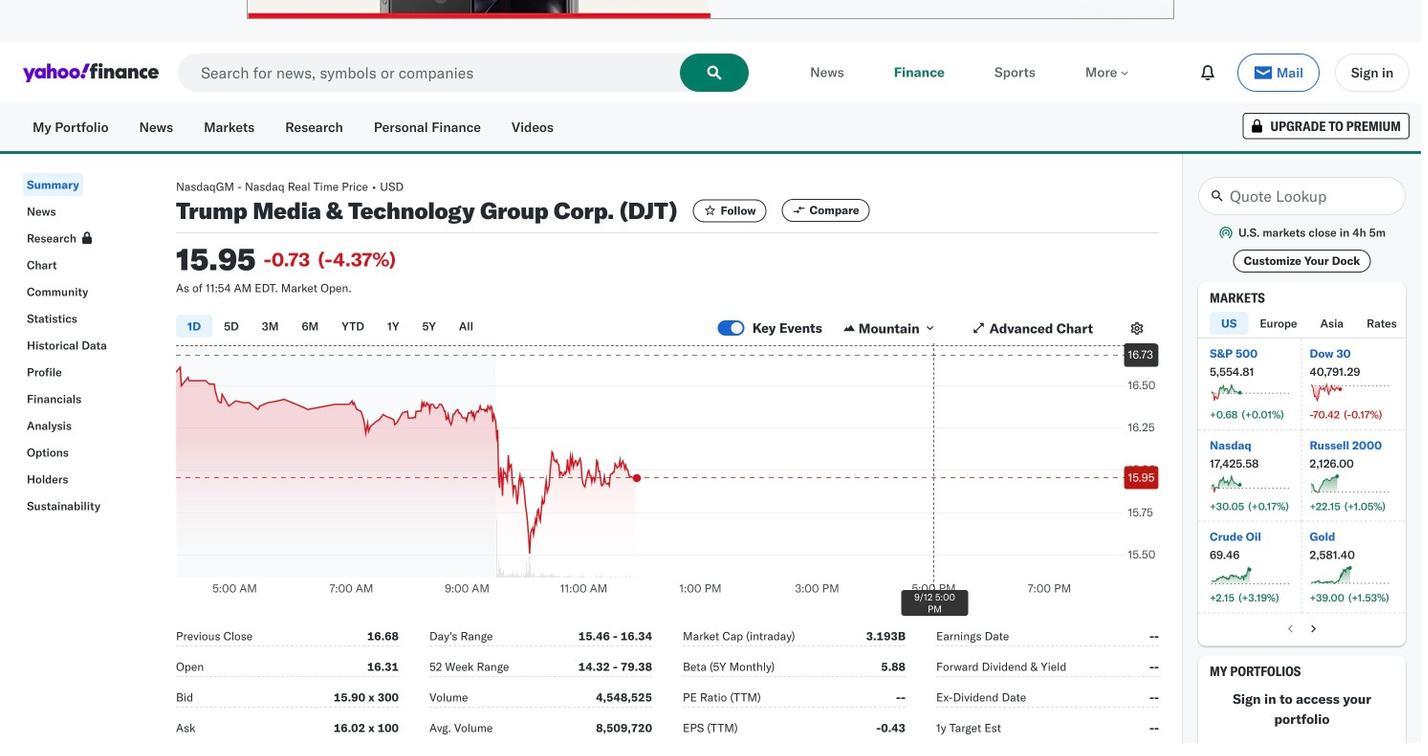 Task type: vqa. For each thing, say whether or not it's contained in the screenshot.
Bb
no



Task type: describe. For each thing, give the bounding box(es) containing it.
search image
[[707, 65, 722, 80]]

Quote Lookup text field
[[1199, 177, 1406, 215]]

djt navigation menubar menu bar
[[0, 169, 153, 518]]



Task type: locate. For each thing, give the bounding box(es) containing it.
1 tab list from the left
[[176, 312, 718, 343]]

prev image
[[1283, 621, 1299, 637]]

Search for news, symbols or companies text field
[[178, 54, 749, 92]]

0 horizontal spatial tab list
[[176, 312, 718, 343]]

toolbar
[[1192, 54, 1410, 92]]

advertisement element
[[247, 0, 1175, 19]]

tab list
[[176, 312, 718, 343], [1210, 312, 1422, 338]]

2 tab list from the left
[[1210, 312, 1422, 338]]

1 horizontal spatial tab list
[[1210, 312, 1422, 338]]

None search field
[[178, 54, 749, 92], [1199, 177, 1406, 215], [178, 54, 749, 92]]

None checkbox
[[718, 321, 745, 336]]

none search field the quote lookup
[[1199, 177, 1406, 215]]



